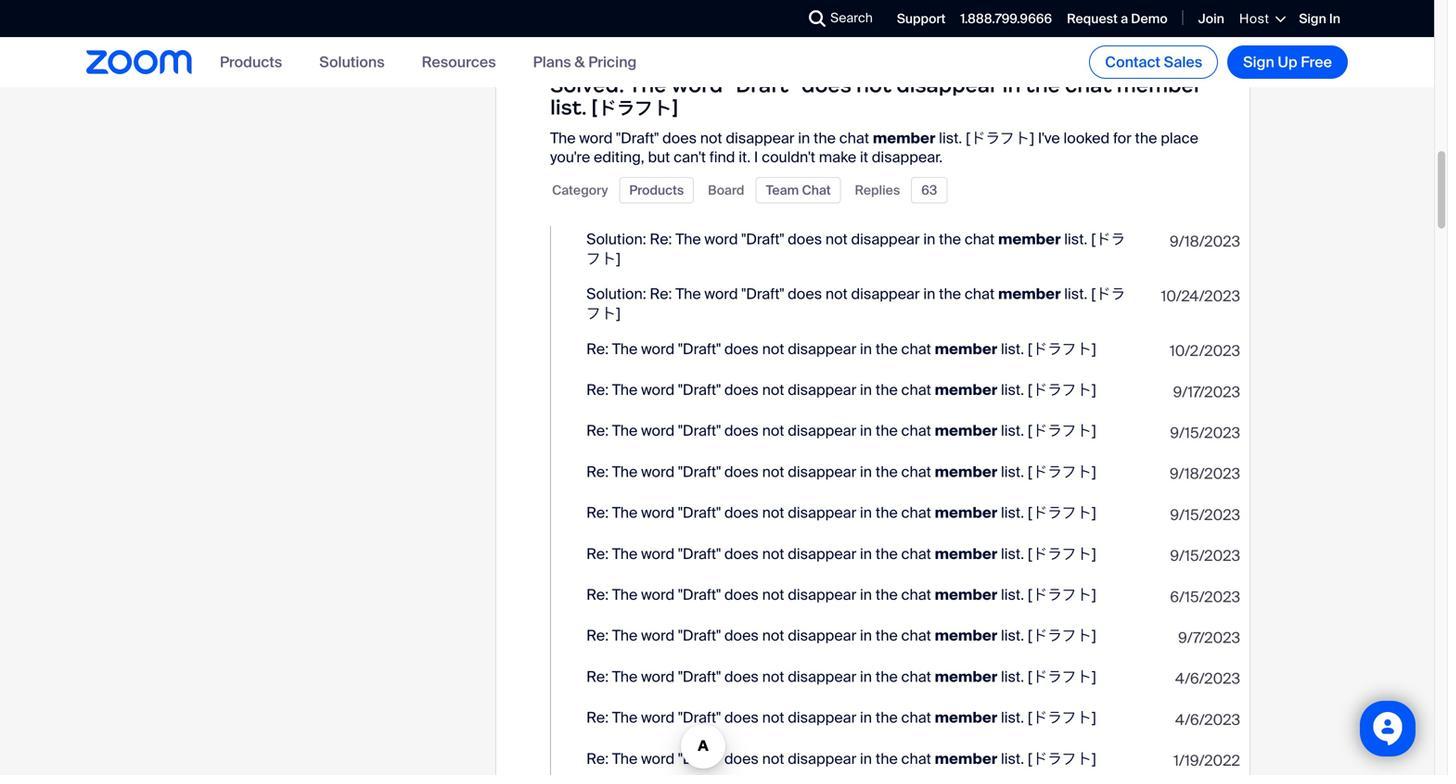 Task type: locate. For each thing, give the bounding box(es) containing it.
list. [ドラ フト] for 9/18/2023
[[586, 230, 1125, 269]]

1 re: the word "draft" does not disappear in the chat member list. [ドラフト] from the top
[[586, 339, 1097, 359]]

solved: the word "draft" does not disappear in the chat member list. [ドラフト]
[[550, 73, 1202, 120]]

replies
[[855, 182, 900, 199]]

6 re: the word "draft" does not disappear in the chat member list. [ドラフト] from the top
[[586, 544, 1097, 564]]

1 horizontal spatial products
[[629, 182, 684, 199]]

list. [ドラ フト]
[[586, 230, 1125, 269], [586, 285, 1125, 323]]

the
[[1025, 73, 1060, 98], [814, 129, 836, 148], [1135, 129, 1157, 148], [939, 230, 961, 249], [939, 285, 961, 304], [876, 339, 898, 359], [876, 380, 898, 400], [876, 421, 898, 441], [876, 462, 898, 482], [876, 503, 898, 523], [876, 544, 898, 564], [876, 585, 898, 605], [876, 626, 898, 646], [876, 667, 898, 687], [876, 708, 898, 728], [876, 749, 898, 769]]

does
[[802, 73, 852, 98], [662, 129, 697, 148], [788, 230, 822, 249], [788, 285, 822, 304], [724, 339, 759, 359], [724, 380, 759, 400], [724, 421, 759, 441], [724, 462, 759, 482], [724, 503, 759, 523], [724, 544, 759, 564], [724, 585, 759, 605], [724, 626, 759, 646], [724, 667, 759, 687], [724, 708, 759, 728], [724, 749, 759, 769]]

"draft"
[[728, 73, 797, 98], [616, 129, 659, 148], [742, 230, 784, 249], [742, 285, 784, 304], [678, 339, 721, 359], [678, 380, 721, 400], [678, 421, 721, 441], [678, 462, 721, 482], [678, 503, 721, 523], [678, 544, 721, 564], [678, 585, 721, 605], [678, 626, 721, 646], [678, 667, 721, 687], [678, 708, 721, 728], [678, 749, 721, 769]]

board
[[708, 182, 744, 199]]

1 [ドラ from the top
[[1091, 230, 1125, 249]]

0 vertical spatial 9/18/2023
[[1170, 232, 1240, 251]]

make
[[819, 148, 857, 167]]

chat
[[1065, 73, 1112, 98], [839, 129, 869, 148], [965, 230, 995, 249], [965, 285, 995, 304], [901, 339, 931, 359], [901, 380, 931, 400], [901, 421, 931, 441], [901, 462, 931, 482], [901, 503, 931, 523], [901, 544, 931, 564], [901, 585, 931, 605], [901, 626, 931, 646], [901, 667, 931, 687], [901, 708, 931, 728], [901, 749, 931, 769]]

find
[[709, 148, 735, 167]]

10 re: the word "draft" does not disappear in the chat member list. [ドラフト] from the top
[[586, 708, 1097, 728]]

1 vertical spatial solution:
[[586, 285, 646, 304]]

zoom logo image
[[86, 50, 192, 74]]

0 vertical spatial solution:
[[586, 230, 646, 249]]

&
[[575, 52, 585, 72]]

solution: for 10/24/2023
[[586, 285, 646, 304]]

support
[[897, 10, 946, 27]]

member inside solved: the word "draft" does not disappear in the chat member list. [ドラフト]
[[1117, 73, 1202, 98]]

0 vertical spatial 4/6/2023
[[1175, 669, 1240, 689]]

a
[[1121, 10, 1128, 27]]

list. inside list. [ドラフト] i've looked for the place you're editing, but can't find it. i couldn't make it disappear.
[[939, 129, 962, 148]]

4 re: the word "draft" does not disappear in the chat member list. [ドラフト] from the top
[[586, 462, 1097, 482]]

フト]
[[586, 249, 621, 269], [586, 304, 621, 323]]

search image
[[809, 10, 826, 27], [809, 10, 826, 27]]

the
[[629, 73, 667, 98], [550, 129, 576, 148], [676, 230, 701, 249], [676, 285, 701, 304], [612, 339, 638, 359], [612, 380, 638, 400], [612, 421, 638, 441], [612, 462, 638, 482], [612, 503, 638, 523], [612, 544, 638, 564], [612, 585, 638, 605], [612, 626, 638, 646], [612, 667, 638, 687], [612, 708, 638, 728], [612, 749, 638, 769]]

0 vertical spatial list. [ドラ フト]
[[586, 230, 1125, 269]]

2 フト] from the top
[[586, 304, 621, 323]]

join
[[1198, 10, 1224, 27]]

disappear
[[897, 73, 998, 98], [726, 129, 795, 148], [851, 230, 920, 249], [851, 285, 920, 304], [788, 339, 857, 359], [788, 380, 857, 400], [788, 421, 857, 441], [788, 462, 857, 482], [788, 503, 857, 523], [788, 544, 857, 564], [788, 585, 857, 605], [788, 626, 857, 646], [788, 667, 857, 687], [788, 708, 857, 728], [788, 749, 857, 769]]

9/18/2023
[[1170, 232, 1240, 251], [1170, 464, 1240, 484]]

community
[[550, 46, 630, 66]]

1 1/19/2022 from the top
[[1174, 48, 1240, 68]]

request a demo
[[1067, 10, 1168, 27]]

looked
[[1064, 129, 1110, 148]]

1 vertical spatial solution: re: the word "draft" does not disappear in the chat member
[[586, 285, 1061, 304]]

2 re: the word "draft" does not disappear in the chat member list. [ドラフト] from the top
[[586, 380, 1097, 400]]

products
[[220, 52, 282, 72], [629, 182, 684, 199]]

re: the word "draft" does not disappear in the chat member list. [ドラフト]
[[586, 339, 1097, 359], [586, 380, 1097, 400], [586, 421, 1097, 441], [586, 462, 1097, 482], [586, 503, 1097, 523], [586, 544, 1097, 564], [586, 585, 1097, 605], [586, 626, 1097, 646], [586, 667, 1097, 687], [586, 708, 1097, 728], [586, 749, 1097, 769]]

for
[[1113, 129, 1132, 148]]

0 vertical spatial solution: re: the word "draft" does not disappear in the chat member
[[586, 230, 1061, 249]]

solution: re: the word "draft" does not disappear in the chat member
[[586, 230, 1061, 249], [586, 285, 1061, 304]]

but
[[648, 148, 670, 167]]

couldn't
[[762, 148, 815, 167]]

host button
[[1239, 10, 1284, 27]]

sign left up
[[1243, 52, 1274, 72]]

2 list. [ドラ フト] from the top
[[586, 285, 1125, 323]]

solutions
[[319, 52, 385, 72]]

[ドラ
[[1091, 230, 1125, 249], [1091, 285, 1125, 304]]

sign left in
[[1299, 10, 1326, 27]]

2 9/15/2023 from the top
[[1170, 505, 1240, 525]]

2 4/6/2023 from the top
[[1175, 710, 1240, 730]]

1 vertical spatial products
[[629, 182, 684, 199]]

11 re: the word "draft" does not disappear in the chat member list. [ドラフト] from the top
[[586, 749, 1097, 769]]

"draft" inside solved: the word "draft" does not disappear in the chat member list. [ドラフト]
[[728, 73, 797, 98]]

solution:
[[586, 230, 646, 249], [586, 285, 646, 304]]

0 vertical spatial sign
[[1299, 10, 1326, 27]]

contact sales link
[[1089, 45, 1218, 79]]

word inside solved: the word "draft" does not disappear in the chat member list. [ドラフト]
[[671, 73, 723, 98]]

sign for sign in
[[1299, 10, 1326, 27]]

request
[[1067, 10, 1118, 27]]

9/18/2023 down 9/17/2023
[[1170, 464, 1240, 484]]

host
[[1239, 10, 1269, 27]]

1 vertical spatial [ドラ
[[1091, 285, 1125, 304]]

sign up free
[[1243, 52, 1332, 72]]

2 vertical spatial 9/15/2023
[[1170, 546, 1240, 566]]

plans & pricing link
[[533, 52, 637, 72]]

1 horizontal spatial sign
[[1299, 10, 1326, 27]]

you're
[[550, 148, 590, 167]]

フト] for 10/24/2023
[[586, 304, 621, 323]]

solution: re: the word "draft" does not disappear in the chat member for 9/18/2023
[[586, 230, 1061, 249]]

re:
[[650, 230, 672, 249], [650, 285, 672, 304], [586, 339, 609, 359], [586, 380, 609, 400], [586, 421, 609, 441], [586, 462, 609, 482], [586, 503, 609, 523], [586, 544, 609, 564], [586, 585, 609, 605], [586, 626, 609, 646], [586, 667, 609, 687], [586, 708, 609, 728], [586, 749, 609, 769]]

1 list. [ドラ フト] from the top
[[586, 230, 1125, 269]]

chat inside solved: the word "draft" does not disappear in the chat member list. [ドラフト]
[[1065, 73, 1112, 98]]

0 vertical spatial products
[[220, 52, 282, 72]]

sign
[[1299, 10, 1326, 27], [1243, 52, 1274, 72]]

can't
[[674, 148, 706, 167]]

0 horizontal spatial sign
[[1243, 52, 1274, 72]]

0 vertical spatial [ドラ
[[1091, 230, 1125, 249]]

1/19/2022
[[1174, 48, 1240, 68], [1174, 751, 1240, 771]]

support link
[[897, 10, 946, 27]]

1 vertical spatial 9/18/2023
[[1170, 464, 1240, 484]]

member
[[1117, 73, 1202, 98], [873, 129, 936, 148], [998, 230, 1061, 249], [998, 285, 1061, 304], [935, 339, 997, 359], [935, 380, 997, 400], [935, 421, 997, 441], [935, 462, 997, 482], [935, 503, 997, 523], [935, 544, 997, 564], [935, 585, 997, 605], [935, 626, 997, 646], [935, 667, 997, 687], [935, 708, 997, 728], [935, 749, 997, 769]]

9/17/2023
[[1173, 382, 1240, 402]]

demo
[[1131, 10, 1168, 27]]

list.
[[550, 95, 587, 120], [939, 129, 962, 148], [1064, 230, 1088, 249], [1064, 285, 1088, 304], [1001, 339, 1024, 359], [1001, 380, 1024, 400], [1001, 421, 1024, 441], [1001, 462, 1024, 482], [1001, 503, 1024, 523], [1001, 544, 1024, 564], [1001, 585, 1024, 605], [1001, 626, 1024, 646], [1001, 667, 1024, 687], [1001, 708, 1024, 728], [1001, 749, 1024, 769]]

63
[[921, 182, 937, 199]]

1 vertical spatial 9/15/2023
[[1170, 505, 1240, 525]]

in
[[1003, 73, 1021, 98], [798, 129, 810, 148], [923, 230, 935, 249], [923, 285, 935, 304], [860, 339, 872, 359], [860, 380, 872, 400], [860, 421, 872, 441], [860, 462, 872, 482], [860, 503, 872, 523], [860, 544, 872, 564], [860, 585, 872, 605], [860, 626, 872, 646], [860, 667, 872, 687], [860, 708, 872, 728], [860, 749, 872, 769]]

1 vertical spatial list. [ドラ フト]
[[586, 285, 1125, 323]]

2 1/19/2022 from the top
[[1174, 751, 1240, 771]]

1 9/18/2023 from the top
[[1170, 232, 1240, 251]]

sign in
[[1299, 10, 1341, 27]]

sign in link
[[1299, 10, 1341, 27]]

2 [ドラ from the top
[[1091, 285, 1125, 304]]

9/15/2023
[[1170, 423, 1240, 443], [1170, 505, 1240, 525], [1170, 546, 1240, 566]]

word
[[671, 73, 723, 98], [579, 129, 613, 148], [705, 230, 738, 249], [705, 285, 738, 304], [641, 339, 675, 359], [641, 380, 675, 400], [641, 421, 675, 441], [641, 462, 675, 482], [641, 503, 675, 523], [641, 544, 675, 564], [641, 585, 675, 605], [641, 626, 675, 646], [641, 667, 675, 687], [641, 708, 675, 728], [641, 749, 675, 769]]

[ドラフト]
[[591, 95, 678, 120], [966, 129, 1035, 148], [1028, 339, 1097, 359], [1028, 380, 1097, 400], [1028, 421, 1097, 441], [1028, 462, 1097, 482], [1028, 503, 1097, 523], [1028, 544, 1097, 564], [1028, 585, 1097, 605], [1028, 626, 1097, 646], [1028, 667, 1097, 687], [1028, 708, 1097, 728], [1028, 749, 1097, 769]]

solution: re: the word "draft" does not disappear in the chat member for 10/24/2023
[[586, 285, 1061, 304]]

[ドラ for 9/18/2023
[[1091, 230, 1125, 249]]

1 フト] from the top
[[586, 249, 621, 269]]

1 solution: re: the word "draft" does not disappear in the chat member from the top
[[586, 230, 1061, 249]]

2 solution: from the top
[[586, 285, 646, 304]]

1 solution: from the top
[[586, 230, 646, 249]]

sales
[[1164, 52, 1202, 72]]

1 vertical spatial sign
[[1243, 52, 1274, 72]]

2 solution: re: the word "draft" does not disappear in the chat member from the top
[[586, 285, 1061, 304]]

not
[[856, 73, 892, 98], [700, 129, 722, 148], [826, 230, 848, 249], [826, 285, 848, 304], [762, 339, 784, 359], [762, 380, 784, 400], [762, 421, 784, 441], [762, 462, 784, 482], [762, 503, 784, 523], [762, 544, 784, 564], [762, 585, 784, 605], [762, 626, 784, 646], [762, 667, 784, 687], [762, 708, 784, 728], [762, 749, 784, 769]]

1 vertical spatial フト]
[[586, 304, 621, 323]]

0 vertical spatial フト]
[[586, 249, 621, 269]]

1 vertical spatial 1/19/2022
[[1174, 751, 1240, 771]]

place
[[1161, 129, 1199, 148]]

1 vertical spatial 4/6/2023
[[1175, 710, 1240, 730]]

2 9/18/2023 from the top
[[1170, 464, 1240, 484]]

plans & pricing
[[533, 52, 637, 72]]

9/18/2023 up 10/24/2023
[[1170, 232, 1240, 251]]

pricing
[[588, 52, 637, 72]]

0 vertical spatial 9/15/2023
[[1170, 423, 1240, 443]]

0 vertical spatial 1/19/2022
[[1174, 48, 1240, 68]]

4/6/2023
[[1175, 669, 1240, 689], [1175, 710, 1240, 730]]



Task type: vqa. For each thing, say whether or not it's contained in the screenshot.
Plans on the top left
yes



Task type: describe. For each thing, give the bounding box(es) containing it.
disappear inside solved: the word "draft" does not disappear in the chat member list. [ドラフト]
[[897, 73, 998, 98]]

contact
[[1105, 52, 1161, 72]]

in inside solved: the word "draft" does not disappear in the chat member list. [ドラフト]
[[1003, 73, 1021, 98]]

request a demo link
[[1067, 10, 1168, 27]]

1.888.799.9666 link
[[961, 10, 1052, 27]]

3 re: the word "draft" does not disappear in the chat member list. [ドラフト] from the top
[[586, 421, 1097, 441]]

does inside solved: the word "draft" does not disappear in the chat member list. [ドラフト]
[[802, 73, 852, 98]]

9/7/2023
[[1178, 628, 1240, 648]]

join link
[[1198, 10, 1224, 27]]

solution: for 9/18/2023
[[586, 230, 646, 249]]

solved:
[[550, 73, 624, 98]]

in
[[1329, 10, 1341, 27]]

up
[[1278, 52, 1297, 72]]

not inside solved: the word "draft" does not disappear in the chat member list. [ドラフト]
[[856, 73, 892, 98]]

it
[[860, 148, 868, 167]]

list. inside solved: the word "draft" does not disappear in the chat member list. [ドラフト]
[[550, 95, 587, 120]]

plans
[[533, 52, 571, 72]]

フト] for 9/18/2023
[[586, 249, 621, 269]]

the inside list. [ドラフト] i've looked for the place you're editing, but can't find it. i couldn't make it disappear.
[[1135, 129, 1157, 148]]

1 4/6/2023 from the top
[[1175, 669, 1240, 689]]

team
[[766, 182, 799, 199]]

it.
[[739, 148, 751, 167]]

6/15/2023
[[1170, 587, 1240, 607]]

1.888.799.9666
[[961, 10, 1052, 27]]

contact sales
[[1105, 52, 1202, 72]]

sign for sign up free
[[1243, 52, 1274, 72]]

9/18/2023 for list. [ドラフト]
[[1170, 464, 1240, 484]]

[ドラ for 10/24/2023
[[1091, 285, 1125, 304]]

products button
[[220, 52, 282, 72]]

i
[[754, 148, 758, 167]]

9/18/2023 for list. [ドラ フト]
[[1170, 232, 1240, 251]]

7 re: the word "draft" does not disappear in the chat member list. [ドラフト] from the top
[[586, 585, 1097, 605]]

category
[[552, 182, 608, 199]]

1 9/15/2023 from the top
[[1170, 423, 1240, 443]]

solutions button
[[319, 52, 385, 72]]

i've
[[1038, 129, 1060, 148]]

[ドラフト] inside list. [ドラフト] i've looked for the place you're editing, but can't find it. i couldn't make it disappear.
[[966, 129, 1035, 148]]

10/24/2023
[[1161, 287, 1240, 306]]

10/2/2023
[[1170, 341, 1240, 361]]

[ドラフト] inside solved: the word "draft" does not disappear in the chat member list. [ドラフト]
[[591, 95, 678, 120]]

the inside solved: the word "draft" does not disappear in the chat member list. [ドラフト]
[[1025, 73, 1060, 98]]

disappear.
[[872, 148, 943, 167]]

editing,
[[594, 148, 644, 167]]

list. [ドラ フト] for 10/24/2023
[[586, 285, 1125, 323]]

5 re: the word "draft" does not disappear in the chat member list. [ドラフト] from the top
[[586, 503, 1097, 523]]

the word "draft" does not disappear in the chat member
[[550, 129, 936, 148]]

resources button
[[422, 52, 496, 72]]

community button
[[550, 46, 630, 66]]

0 horizontal spatial products
[[220, 52, 282, 72]]

8 re: the word "draft" does not disappear in the chat member list. [ドラフト] from the top
[[586, 626, 1097, 646]]

list. [ドラフト] i've looked for the place you're editing, but can't find it. i couldn't make it disappear.
[[550, 129, 1199, 167]]

9 re: the word "draft" does not disappear in the chat member list. [ドラフト] from the top
[[586, 667, 1097, 687]]

chat
[[802, 182, 831, 199]]

free
[[1301, 52, 1332, 72]]

the inside solved: the word "draft" does not disappear in the chat member list. [ドラフト]
[[629, 73, 667, 98]]

team chat
[[766, 182, 831, 199]]

sign up free link
[[1228, 45, 1348, 79]]

resources
[[422, 52, 496, 72]]

3 9/15/2023 from the top
[[1170, 546, 1240, 566]]

search
[[830, 9, 873, 26]]



